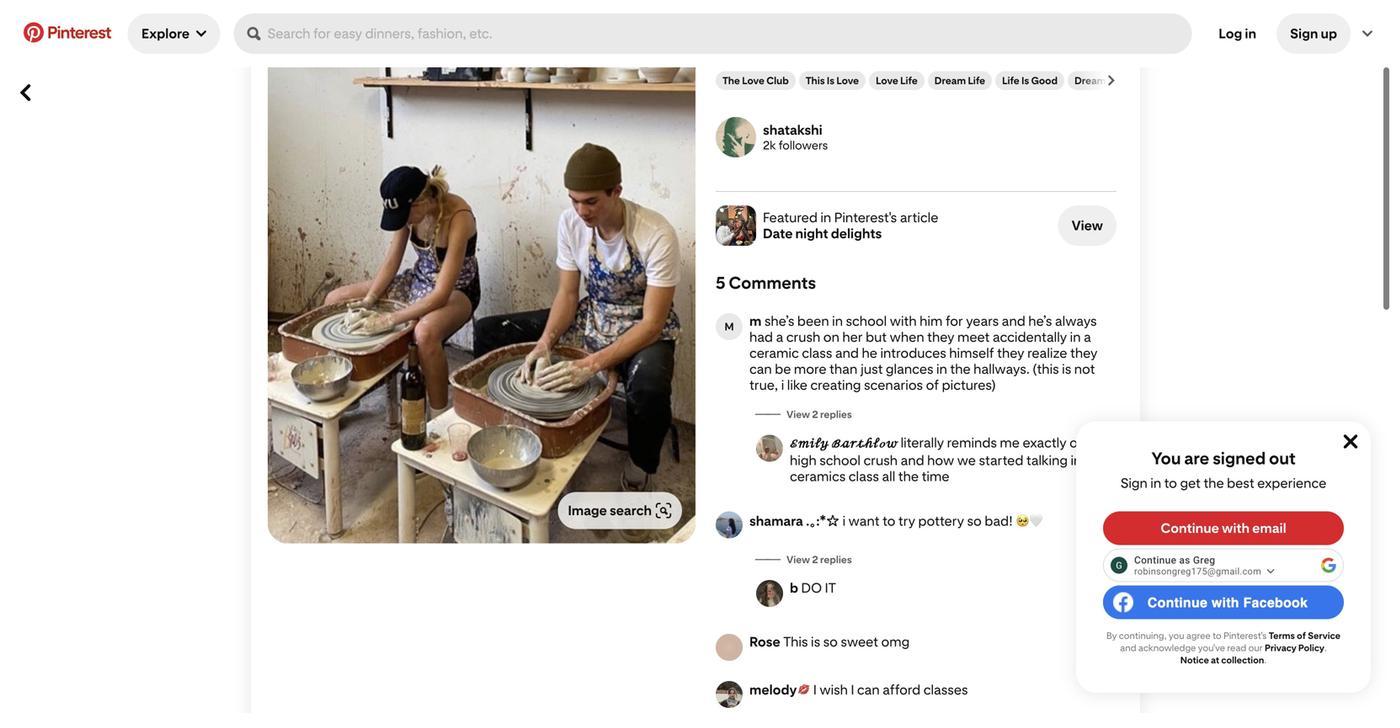 Task type: describe. For each thing, give the bounding box(es) containing it.
life is good link
[[1003, 75, 1058, 87]]

1 horizontal spatial they
[[998, 345, 1025, 361]]

log in button
[[1206, 13, 1271, 54]]

1 vertical spatial this
[[784, 634, 808, 650]]

by
[[1107, 631, 1118, 642]]

with for continue with facebook
[[1219, 594, 1248, 610]]

0 vertical spatial .
[[1325, 643, 1328, 654]]

view for i want to try pottery so bad! 🥺🤍
[[787, 554, 811, 566]]

1 horizontal spatial can
[[858, 682, 880, 698]]

shataksh1 image
[[716, 117, 757, 158]]

explore
[[142, 26, 190, 42]]

high
[[790, 453, 817, 469]]

want
[[849, 514, 880, 530]]

followers
[[779, 138, 828, 153]]

time
[[922, 469, 950, 485]]

service
[[1309, 631, 1341, 642]]

0 vertical spatial the love club
[[716, 27, 871, 54]]

to inside you are signed out sign in to get the best experience
[[1165, 476, 1178, 492]]

1 vertical spatial club
[[767, 75, 789, 87]]

pinterest image
[[24, 22, 44, 43]]

continue for continue with email
[[1161, 521, 1220, 537]]

and left the he
[[836, 345, 859, 361]]

image
[[568, 503, 607, 519]]

pinterest
[[47, 22, 111, 43]]

m link
[[750, 313, 762, 329]]

and left he's
[[1002, 313, 1026, 329]]

dream life
[[935, 75, 986, 87]]

ℰ𝓂𝒾𝓁𝓎 ℬ𝒶𝓇𝓉𝒽𝓁ℴ𝓌 image
[[757, 435, 784, 462]]

ceramic
[[750, 345, 799, 361]]

replies for do it
[[821, 554, 852, 566]]

comments
[[729, 273, 817, 293]]

she's been in school with him for years and he's always had a crush on her but when they meet accidentally in a ceramic class and he introduces himself they realize they can be more than just glances in the hallways. (this is not true, i like creating scenarios of pictures)
[[750, 313, 1101, 393]]

out
[[1270, 449, 1296, 469]]

2 horizontal spatial they
[[1071, 345, 1098, 361]]

sweet
[[841, 634, 879, 650]]

m
[[750, 313, 762, 329]]

facebook
[[1251, 594, 1315, 610]]

to for by continuing, you agree to pinterest's terms of service and acknowledge you've read our privacy policy . notice at collection .
[[1213, 631, 1222, 642]]

life for dream life
[[969, 75, 986, 87]]

years
[[967, 313, 999, 329]]

it
[[825, 581, 837, 597]]

continue with email button
[[1104, 512, 1345, 546]]

dream dates link
[[1075, 75, 1136, 87]]

featured in pinterest's article date night delights
[[763, 210, 939, 242]]

⎯⎯ view 2 replies for b
[[757, 552, 852, 567]]

1 i from the left
[[814, 682, 817, 698]]

but
[[866, 329, 887, 345]]

0 vertical spatial club
[[819, 27, 871, 54]]

read
[[1228, 643, 1247, 654]]

⎯⎯ view 2 replies for ℰ𝓂𝒾𝓁𝓎 ℬ𝒶𝓇𝓉𝒽𝓁ℴ𝓌
[[757, 407, 852, 421]]

the inside you are signed out sign in to get the best experience
[[1204, 476, 1225, 492]]

we
[[958, 453, 977, 469]]

continue with facebook
[[1156, 594, 1315, 610]]

you are signed out sign in to get the best experience
[[1121, 449, 1327, 492]]

5
[[716, 273, 726, 293]]

literally
[[901, 435, 945, 451]]

life for love life
[[901, 75, 918, 87]]

dream dates
[[1075, 75, 1136, 87]]

1 vertical spatial the
[[723, 75, 741, 87]]

(this
[[1033, 361, 1060, 377]]

1 vertical spatial i
[[843, 514, 846, 530]]

shatakshi 2k followers
[[763, 122, 828, 153]]

creating
[[811, 377, 862, 393]]

1 horizontal spatial so
[[968, 514, 982, 530]]

my
[[1086, 435, 1105, 451]]

school inside literally reminds me exactly of my high school crush and how we started talking in our ceramics class all the time
[[820, 453, 861, 469]]

the inside she's been in school with him for years and he's always had a crush on her but when they meet accidentally in a ceramic class and he introduces himself they realize they can be more than just glances in the hallways. (this is not true, i like creating scenarios of pictures)
[[951, 361, 971, 377]]

terms of service link
[[1270, 631, 1341, 642]]

1 vertical spatial so
[[824, 634, 838, 650]]

replies for literally reminds me exactly of my high school crush and how we started talking in our ceramics class all the time
[[821, 409, 852, 421]]

love down search 'text field'
[[742, 75, 765, 87]]

b link
[[790, 581, 799, 597]]

himself
[[950, 345, 995, 361]]

with for continue with email
[[1223, 521, 1250, 537]]

1 vertical spatial the love club
[[723, 75, 789, 87]]

privacy policy link
[[1266, 643, 1325, 654]]

introduces
[[881, 345, 947, 361]]

1 a from the left
[[776, 329, 784, 345]]

terms
[[1270, 631, 1296, 642]]

afford
[[883, 682, 921, 698]]

like
[[788, 377, 808, 393]]

meet
[[958, 329, 990, 345]]

facebook image
[[1116, 597, 1132, 613]]

is for life
[[1022, 75, 1030, 87]]

5 comments
[[716, 273, 817, 293]]

view inside the view link
[[1072, 218, 1104, 234]]

shamara .｡:*☆ i want to try pottery so bad! 🥺🤍
[[750, 514, 1043, 530]]

shatakshi
[[763, 122, 823, 138]]

of inside by continuing, you agree to pinterest's terms of service and acknowledge you've read our privacy policy . notice at collection .
[[1298, 631, 1307, 642]]

continue for continue with facebook
[[1156, 594, 1216, 610]]

melody💋
[[750, 682, 811, 698]]

email
[[1253, 521, 1287, 537]]

featured
[[763, 210, 818, 226]]

rose
[[750, 634, 781, 650]]

ℬ𝒶𝓇𝓉𝒽𝓁ℴ𝓌
[[832, 435, 898, 451]]

talking
[[1027, 453, 1068, 469]]

accidentally
[[993, 329, 1068, 345]]

she's
[[765, 313, 795, 329]]

and inside by continuing, you agree to pinterest's terms of service and acknowledge you've read our privacy policy . notice at collection .
[[1121, 643, 1137, 654]]

than
[[830, 361, 858, 377]]

experience
[[1258, 476, 1327, 492]]

class inside literally reminds me exactly of my high school crush and how we started talking in our ceramics class all the time
[[849, 469, 880, 485]]

collection
[[1222, 655, 1265, 666]]

2 for b
[[813, 554, 819, 566]]

in inside you are signed out sign in to get the best experience
[[1151, 476, 1162, 492]]

literally reminds me exactly of my high school crush and how we started talking in our ceramics class all the time
[[790, 435, 1109, 485]]

reminds
[[948, 435, 998, 451]]

0 horizontal spatial .
[[1265, 655, 1267, 666]]

privacy
[[1266, 643, 1297, 654]]

in right glances
[[937, 361, 948, 377]]

0 horizontal spatial they
[[928, 329, 955, 345]]

not
[[1075, 361, 1096, 377]]

get
[[1181, 476, 1201, 492]]

omg
[[882, 634, 910, 650]]

is inside she's been in school with him for years and he's always had a crush on her but when they meet accidentally in a ceramic class and he introduces himself they realize they can be more than just glances in the hallways. (this is not true, i like creating scenarios of pictures)
[[1063, 361, 1072, 377]]

shamara
[[750, 514, 804, 530]]

classes
[[924, 682, 969, 698]]

ℰ𝓂𝒾𝓁𝓎
[[790, 435, 829, 451]]

night
[[796, 226, 829, 242]]

true,
[[750, 377, 779, 393]]

school inside she's been in school with him for years and he's always had a crush on her but when they meet accidentally in a ceramic class and he introduces himself they realize they can be more than just glances in the hallways. (this is not true, i like creating scenarios of pictures)
[[846, 313, 887, 329]]

you
[[1169, 631, 1185, 642]]

good
[[1032, 75, 1058, 87]]

can inside she's been in school with him for years and he's always had a crush on her but when they meet accidentally in a ceramic class and he introduces himself they realize they can be more than just glances in the hallways. (this is not true, i like creating scenarios of pictures)
[[750, 361, 772, 377]]

scroll image
[[1107, 75, 1117, 86]]

do
[[802, 581, 823, 597]]

dream life link
[[935, 75, 986, 87]]

crush inside she's been in school with him for years and he's always had a crush on her but when they meet accidentally in a ceramic class and he introduces himself they realize they can be more than just glances in the hallways. (this is not true, i like creating scenarios of pictures)
[[787, 329, 821, 345]]

always
[[1056, 313, 1098, 329]]



Task type: locate. For each thing, give the bounding box(es) containing it.
0 vertical spatial with
[[890, 313, 917, 329]]

1 horizontal spatial is
[[1063, 361, 1072, 377]]

2 i from the left
[[851, 682, 855, 698]]

1 ⎯⎯ view 2 replies from the top
[[757, 407, 852, 421]]

the inside literally reminds me exactly of my high school crush and how we started talking in our ceramics class all the time
[[899, 469, 919, 485]]

0 horizontal spatial is
[[827, 75, 835, 87]]

is for this
[[827, 75, 835, 87]]

rose image
[[716, 634, 743, 661]]

for
[[946, 313, 964, 329]]

0 vertical spatial i
[[782, 377, 785, 393]]

2 2 from the top
[[813, 554, 819, 566]]

1 vertical spatial is
[[811, 634, 821, 650]]

continue with email
[[1161, 521, 1287, 537]]

her
[[843, 329, 863, 345]]

the love club up the love club "link"
[[716, 27, 871, 54]]

0 horizontal spatial pinterest's
[[835, 210, 898, 226]]

love left love life link
[[837, 75, 860, 87]]

0 horizontal spatial of
[[926, 377, 940, 393]]

to left try
[[883, 514, 896, 530]]

sign inside button
[[1291, 26, 1319, 42]]

⎯⎯ down true,
[[757, 407, 780, 421]]

a right had
[[776, 329, 784, 345]]

the
[[951, 361, 971, 377], [899, 469, 919, 485], [1204, 476, 1225, 492]]

0 vertical spatial class
[[802, 345, 833, 361]]

ceramics
[[790, 469, 846, 485]]

replies down creating
[[821, 409, 852, 421]]

continuing,
[[1120, 631, 1167, 642]]

ℰ𝓂𝒾𝓁𝓎 ℬ𝒶𝓇𝓉𝒽𝓁ℴ𝓌 link
[[790, 435, 898, 453]]

0 vertical spatial ⎯⎯ view 2 replies
[[757, 407, 852, 421]]

the down meet at the right top of the page
[[951, 361, 971, 377]]

love life
[[876, 75, 918, 87]]

hallways.
[[974, 361, 1031, 377]]

0 horizontal spatial i
[[814, 682, 817, 698]]

and down the continuing,
[[1121, 643, 1137, 654]]

him
[[920, 313, 943, 329]]

to left get
[[1165, 476, 1178, 492]]

0 horizontal spatial so
[[824, 634, 838, 650]]

pinterest's
[[835, 210, 898, 226], [1224, 631, 1267, 642]]

in inside featured in pinterest's article date night delights
[[821, 210, 832, 226]]

delights
[[831, 226, 882, 242]]

continue up you
[[1156, 594, 1216, 610]]

with left "him"
[[890, 313, 917, 329]]

in right "realize"
[[1071, 329, 1081, 345]]

be
[[775, 361, 792, 377]]

0 horizontal spatial i
[[782, 377, 785, 393]]

in down "you"
[[1151, 476, 1162, 492]]

1 horizontal spatial the
[[951, 361, 971, 377]]

school down ℰ𝓂𝒾𝓁𝓎 ℬ𝒶𝓇𝓉𝒽𝓁ℴ𝓌
[[820, 453, 861, 469]]

of inside she's been in school with him for years and he's always had a crush on her but when they meet accidentally in a ceramic class and he introduces himself they realize they can be more than just glances in the hallways. (this is not true, i like creating scenarios of pictures)
[[926, 377, 940, 393]]

0 vertical spatial of
[[926, 377, 940, 393]]

are
[[1185, 449, 1210, 469]]

pinterest button
[[13, 22, 121, 45]]

crush down ℬ𝒶𝓇𝓉𝒽𝓁ℴ𝓌
[[864, 453, 898, 469]]

in inside literally reminds me exactly of my high school crush and how we started talking in our ceramics class all the time
[[1071, 453, 1082, 469]]

life left dream life
[[901, 75, 918, 87]]

pinterest's up read
[[1224, 631, 1267, 642]]

Search text field
[[268, 13, 1186, 54]]

our up the collection
[[1249, 643, 1264, 654]]

1 horizontal spatial a
[[1084, 329, 1092, 345]]

0 vertical spatial so
[[968, 514, 982, 530]]

0 vertical spatial to
[[1165, 476, 1178, 492]]

1 horizontal spatial sign
[[1291, 26, 1319, 42]]

so
[[968, 514, 982, 530], [824, 634, 838, 650]]

our
[[1085, 453, 1106, 469], [1249, 643, 1264, 654]]

in inside button
[[1246, 26, 1257, 42]]

0 vertical spatial ⎯⎯
[[757, 407, 780, 421]]

2k
[[763, 138, 776, 153]]

by continuing, you agree to pinterest's terms of service and acknowledge you've read our privacy policy . notice at collection .
[[1107, 631, 1341, 666]]

article
[[900, 210, 939, 226]]

. down service
[[1325, 643, 1328, 654]]

b image
[[757, 581, 784, 607]]

1 horizontal spatial pinterest's
[[1224, 631, 1267, 642]]

exactly
[[1023, 435, 1067, 451]]

search
[[610, 503, 652, 519]]

sign inside you are signed out sign in to get the best experience
[[1121, 476, 1148, 492]]

class down the been
[[802, 345, 833, 361]]

0 vertical spatial school
[[846, 313, 887, 329]]

2 replies from the top
[[821, 554, 852, 566]]

.｡:*☆
[[806, 514, 840, 530]]

love life link
[[876, 75, 918, 87]]

and inside literally reminds me exactly of my high school crush and how we started talking in our ceramics class all the time
[[901, 453, 925, 469]]

3 life from the left
[[1003, 75, 1020, 87]]

2 is from the left
[[1022, 75, 1030, 87]]

our inside by continuing, you agree to pinterest's terms of service and acknowledge you've read our privacy policy . notice at collection .
[[1249, 643, 1264, 654]]

dream
[[935, 75, 967, 87], [1075, 75, 1107, 87]]

0 vertical spatial 2
[[813, 409, 819, 421]]

0 horizontal spatial the
[[899, 469, 919, 485]]

can left be
[[750, 361, 772, 377]]

0 horizontal spatial life
[[901, 75, 918, 87]]

1 vertical spatial ⎯⎯ view 2 replies
[[757, 552, 852, 567]]

0 horizontal spatial class
[[802, 345, 833, 361]]

the right all
[[899, 469, 919, 485]]

2 vertical spatial of
[[1298, 631, 1307, 642]]

so left the sweet
[[824, 634, 838, 650]]

the right get
[[1204, 476, 1225, 492]]

crush inside literally reminds me exactly of my high school crush and how we started talking in our ceramics class all the time
[[864, 453, 898, 469]]

at
[[1212, 655, 1220, 666]]

i left wish
[[814, 682, 817, 698]]

1 horizontal spatial crush
[[864, 453, 898, 469]]

love
[[762, 27, 814, 54], [742, 75, 765, 87], [837, 75, 860, 87], [876, 75, 899, 87]]

shamara .｡:*☆ image
[[716, 512, 743, 539]]

melody💋 link
[[750, 682, 811, 699]]

the down search 'text field'
[[723, 75, 741, 87]]

had
[[750, 329, 773, 345]]

realize
[[1028, 345, 1068, 361]]

of left my
[[1070, 435, 1083, 451]]

bad!
[[985, 514, 1014, 530]]

in right the been
[[833, 313, 843, 329]]

0 horizontal spatial is
[[811, 634, 821, 650]]

of inside literally reminds me exactly of my high school crush and how we started talking in our ceramics class all the time
[[1070, 435, 1083, 451]]

life
[[901, 75, 918, 87], [969, 75, 986, 87], [1003, 75, 1020, 87]]

pinterest's left article at the right top
[[835, 210, 898, 226]]

class left all
[[849, 469, 880, 485]]

⎯⎯ view 2 replies up do on the right bottom
[[757, 552, 852, 567]]

of left pictures)
[[926, 377, 940, 393]]

can
[[750, 361, 772, 377], [858, 682, 880, 698]]

continue with facebook button
[[1104, 586, 1345, 620]]

0 vertical spatial sign
[[1291, 26, 1319, 42]]

0 horizontal spatial a
[[776, 329, 784, 345]]

1 vertical spatial school
[[820, 453, 861, 469]]

a up not
[[1084, 329, 1092, 345]]

of up privacy policy link
[[1298, 631, 1307, 642]]

1 vertical spatial pinterest's
[[1224, 631, 1267, 642]]

1 replies from the top
[[821, 409, 852, 421]]

i left like
[[782, 377, 785, 393]]

1 horizontal spatial to
[[1165, 476, 1178, 492]]

shatakshi link
[[763, 122, 828, 138]]

so left bad!
[[968, 514, 982, 530]]

can left afford
[[858, 682, 880, 698]]

0 horizontal spatial dream
[[935, 75, 967, 87]]

view for she's been in school with him for years and he's always had a crush on her but when they meet accidentally in a ceramic class and he introduces himself they realize they can be more than just glances in the hallways. (this is not true, i like creating scenarios of pictures)
[[787, 409, 811, 421]]

⎯⎯ up the b image
[[757, 552, 780, 567]]

0 horizontal spatial to
[[883, 514, 896, 530]]

0 vertical spatial crush
[[787, 329, 821, 345]]

m image
[[716, 313, 743, 340]]

search icon image
[[247, 27, 261, 40]]

to
[[1165, 476, 1178, 492], [883, 514, 896, 530], [1213, 631, 1222, 642]]

1 vertical spatial .
[[1265, 655, 1267, 666]]

pictures)
[[943, 377, 996, 393]]

1 horizontal spatial our
[[1249, 643, 1264, 654]]

acknowledge
[[1139, 643, 1197, 654]]

with up read
[[1219, 594, 1248, 610]]

pinterest's inside by continuing, you agree to pinterest's terms of service and acknowledge you've read our privacy policy . notice at collection .
[[1224, 631, 1267, 642]]

click to shop image
[[656, 503, 672, 520]]

2 ⎯⎯ from the top
[[757, 552, 780, 567]]

in right featured
[[821, 210, 832, 226]]

2 for ℰ𝓂𝒾𝓁𝓎 ℬ𝒶𝓇𝓉𝒽𝓁ℴ𝓌
[[813, 409, 819, 421]]

sign up button
[[1277, 13, 1351, 54]]

b do it
[[790, 581, 837, 597]]

the up the love club "link"
[[716, 27, 757, 54]]

pottery
[[919, 514, 965, 530]]

1 horizontal spatial .
[[1325, 643, 1328, 654]]

all
[[882, 469, 896, 485]]

0 horizontal spatial club
[[767, 75, 789, 87]]

love right this is love
[[876, 75, 899, 87]]

⎯⎯ for b
[[757, 552, 780, 567]]

replies up it
[[821, 554, 852, 566]]

0 vertical spatial our
[[1085, 453, 1106, 469]]

club
[[819, 27, 871, 54], [767, 75, 789, 87]]

1 vertical spatial to
[[883, 514, 896, 530]]

1 dream from the left
[[935, 75, 967, 87]]

in right talking
[[1071, 453, 1082, 469]]

continue
[[1161, 521, 1220, 537], [1156, 594, 1216, 610]]

i inside she's been in school with him for years and he's always had a crush on her but when they meet accidentally in a ceramic class and he introduces himself they realize they can be more than just glances in the hallways. (this is not true, i like creating scenarios of pictures)
[[782, 377, 785, 393]]

class inside she's been in school with him for years and he's always had a crush on her but when they meet accidentally in a ceramic class and he introduces himself they realize they can be more than just glances in the hallways. (this is not true, i like creating scenarios of pictures)
[[802, 345, 833, 361]]

2 horizontal spatial to
[[1213, 631, 1222, 642]]

the
[[716, 27, 757, 54], [723, 75, 741, 87]]

to inside by continuing, you agree to pinterest's terms of service and acknowledge you've read our privacy policy . notice at collection .
[[1213, 631, 1222, 642]]

is up shatakshi link
[[827, 75, 835, 87]]

0 horizontal spatial can
[[750, 361, 772, 377]]

he's
[[1029, 313, 1053, 329]]

2 horizontal spatial life
[[1003, 75, 1020, 87]]

two people working on pottery in a studio image
[[268, 0, 696, 543], [268, 0, 696, 544]]

i
[[814, 682, 817, 698], [851, 682, 855, 698]]

when
[[890, 329, 925, 345]]

1 vertical spatial 2
[[813, 554, 819, 566]]

2 life from the left
[[969, 75, 986, 87]]

2 up ℰ𝓂𝒾𝓁𝓎
[[813, 409, 819, 421]]

1 horizontal spatial i
[[851, 682, 855, 698]]

⎯⎯
[[757, 407, 780, 421], [757, 552, 780, 567]]

life left good
[[1003, 75, 1020, 87]]

club up this is love link
[[819, 27, 871, 54]]

0 vertical spatial view
[[1072, 218, 1104, 234]]

they left "realize"
[[998, 345, 1025, 361]]

to up you've
[[1213, 631, 1222, 642]]

0 horizontal spatial our
[[1085, 453, 1106, 469]]

1 vertical spatial sign
[[1121, 476, 1148, 492]]

melody💋 i wish i can afford classes
[[750, 682, 969, 698]]

dream for dream dates
[[1075, 75, 1107, 87]]

melody💋 image
[[716, 682, 743, 709]]

agree
[[1187, 631, 1211, 642]]

i left the want
[[843, 514, 846, 530]]

1 2 from the top
[[813, 409, 819, 421]]

2 horizontal spatial of
[[1298, 631, 1307, 642]]

1 horizontal spatial of
[[1070, 435, 1083, 451]]

1 horizontal spatial is
[[1022, 75, 1030, 87]]

i right wish
[[851, 682, 855, 698]]

crush left on
[[787, 329, 821, 345]]

⎯⎯ for ℰ𝓂𝒾𝓁𝓎 ℬ𝒶𝓇𝓉𝒽𝓁ℴ𝓌
[[757, 407, 780, 421]]

1 vertical spatial replies
[[821, 554, 852, 566]]

with left email
[[1223, 521, 1250, 537]]

on
[[824, 329, 840, 345]]

1 horizontal spatial club
[[819, 27, 871, 54]]

this up shatakshi link
[[806, 75, 825, 87]]

0 horizontal spatial crush
[[787, 329, 821, 345]]

1 ⎯⎯ from the top
[[757, 407, 780, 421]]

with
[[890, 313, 917, 329], [1223, 521, 1250, 537], [1219, 594, 1248, 610]]

best
[[1228, 476, 1255, 492]]

our down my
[[1085, 453, 1106, 469]]

notice at collection link
[[1181, 655, 1265, 666]]

0 vertical spatial pinterest's
[[835, 210, 898, 226]]

pinterest link
[[13, 22, 121, 43]]

you've
[[1199, 643, 1226, 654]]

club up shatakshi
[[767, 75, 789, 87]]

0 vertical spatial the
[[716, 27, 757, 54]]

1 vertical spatial ⎯⎯
[[757, 552, 780, 567]]

school
[[846, 313, 887, 329], [820, 453, 861, 469]]

this
[[806, 75, 825, 87], [784, 634, 808, 650]]

1 vertical spatial can
[[858, 682, 880, 698]]

sign left up
[[1291, 26, 1319, 42]]

0 vertical spatial this
[[806, 75, 825, 87]]

school up the he
[[846, 313, 887, 329]]

this right the rose link
[[784, 634, 808, 650]]

they
[[928, 329, 955, 345], [998, 345, 1025, 361], [1071, 345, 1098, 361]]

⎯⎯ view 2 replies down like
[[757, 407, 852, 421]]

continue down get
[[1161, 521, 1220, 537]]

is left not
[[1063, 361, 1072, 377]]

glances
[[886, 361, 934, 377]]

and down literally
[[901, 453, 925, 469]]

1 horizontal spatial i
[[843, 514, 846, 530]]

1 life from the left
[[901, 75, 918, 87]]

is left the sweet
[[811, 634, 821, 650]]

notice
[[1181, 655, 1210, 666]]

pinterest's inside featured in pinterest's article date night delights
[[835, 210, 898, 226]]

they down always
[[1071, 345, 1098, 361]]

they left meet at the right top of the page
[[928, 329, 955, 345]]

1 vertical spatial our
[[1249, 643, 1264, 654]]

2 up b do it at the bottom right of the page
[[813, 554, 819, 566]]

ℰ𝓂𝒾𝓁𝓎 ℬ𝒶𝓇𝓉𝒽𝓁ℴ𝓌
[[790, 435, 898, 451]]

sign left get
[[1121, 476, 1148, 492]]

is left good
[[1022, 75, 1030, 87]]

with inside she's been in school with him for years and he's always had a crush on her but when they meet accidentally in a ceramic class and he introduces himself they realize they can be more than just glances in the hallways. (this is not true, i like creating scenarios of pictures)
[[890, 313, 917, 329]]

0 vertical spatial replies
[[821, 409, 852, 421]]

. down privacy
[[1265, 655, 1267, 666]]

0 vertical spatial is
[[1063, 361, 1072, 377]]

life left the life is good
[[969, 75, 986, 87]]

1 horizontal spatial dream
[[1075, 75, 1107, 87]]

1 vertical spatial continue
[[1156, 594, 1216, 610]]

2 vertical spatial with
[[1219, 594, 1248, 610]]

dream right love life link
[[935, 75, 967, 87]]

love up the love club "link"
[[762, 27, 814, 54]]

2 vertical spatial to
[[1213, 631, 1222, 642]]

i
[[782, 377, 785, 393], [843, 514, 846, 530]]

sign up
[[1291, 26, 1338, 42]]

1 is from the left
[[827, 75, 835, 87]]

2 a from the left
[[1084, 329, 1092, 345]]

0 vertical spatial continue
[[1161, 521, 1220, 537]]

rose link
[[750, 634, 781, 650]]

the love club down search 'text field'
[[723, 75, 789, 87]]

1 vertical spatial of
[[1070, 435, 1083, 451]]

our inside literally reminds me exactly of my high school crush and how we started talking in our ceramics class all the time
[[1085, 453, 1106, 469]]

dream for dream life
[[935, 75, 967, 87]]

explore button
[[128, 13, 220, 54]]

view link
[[1059, 206, 1117, 246]]

dream left scroll image
[[1075, 75, 1107, 87]]

in right log
[[1246, 26, 1257, 42]]

view
[[1072, 218, 1104, 234], [787, 409, 811, 421], [787, 554, 811, 566]]

sign
[[1291, 26, 1319, 42], [1121, 476, 1148, 492]]

1 vertical spatial crush
[[864, 453, 898, 469]]

2 horizontal spatial the
[[1204, 476, 1225, 492]]

0 vertical spatial can
[[750, 361, 772, 377]]

replies
[[821, 409, 852, 421], [821, 554, 852, 566]]

0 horizontal spatial sign
[[1121, 476, 1148, 492]]

1 horizontal spatial life
[[969, 75, 986, 87]]

1 vertical spatial class
[[849, 469, 880, 485]]

1 vertical spatial view
[[787, 409, 811, 421]]

to for shamara .｡:*☆ i want to try pottery so bad! 🥺🤍
[[883, 514, 896, 530]]

and
[[1002, 313, 1026, 329], [836, 345, 859, 361], [901, 453, 925, 469], [1121, 643, 1137, 654]]

1 vertical spatial with
[[1223, 521, 1250, 537]]

1 horizontal spatial class
[[849, 469, 880, 485]]

2 vertical spatial view
[[787, 554, 811, 566]]

2 ⎯⎯ view 2 replies from the top
[[757, 552, 852, 567]]

this is love link
[[806, 75, 860, 87]]

2 dream from the left
[[1075, 75, 1107, 87]]



Task type: vqa. For each thing, say whether or not it's contained in the screenshot.
and
yes



